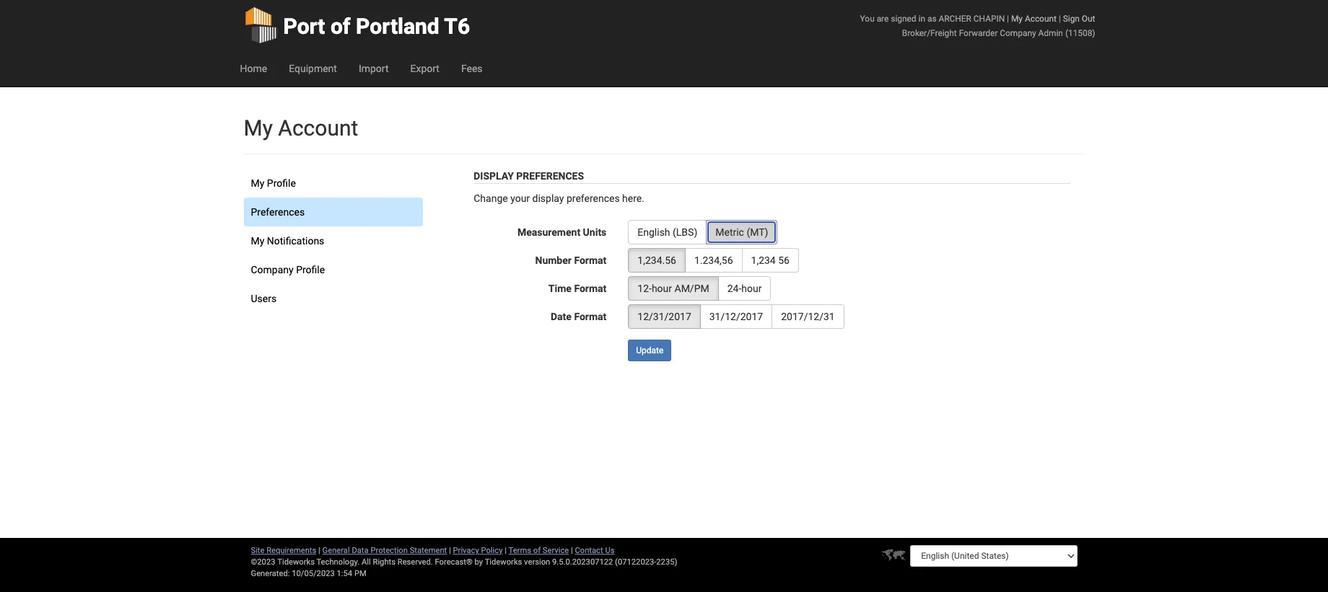 Task type: locate. For each thing, give the bounding box(es) containing it.
format for date format
[[574, 311, 607, 323]]

my up the my notifications
[[251, 178, 265, 189]]

format
[[574, 255, 607, 266], [574, 283, 607, 295], [574, 311, 607, 323]]

port of portland t6 link
[[244, 0, 470, 51]]

your
[[511, 193, 530, 204]]

0 horizontal spatial of
[[331, 14, 351, 39]]

profile down notifications
[[296, 264, 325, 276]]

1 horizontal spatial company
[[1000, 28, 1037, 38]]

1 vertical spatial format
[[574, 283, 607, 295]]

account down equipment
[[278, 116, 358, 141]]

company down my account link
[[1000, 28, 1037, 38]]

display preferences
[[474, 170, 584, 182]]

profile
[[267, 178, 296, 189], [296, 264, 325, 276]]

1 horizontal spatial of
[[533, 547, 541, 556]]

profile for my profile
[[267, 178, 296, 189]]

12-hour am/pm
[[638, 283, 710, 295]]

statement
[[410, 547, 447, 556]]

1.234,56
[[695, 255, 733, 266]]

(lbs)
[[673, 227, 698, 238]]

rights
[[373, 558, 396, 568]]

| left general
[[319, 547, 320, 556]]

0 horizontal spatial hour
[[652, 283, 672, 295]]

| up tideworks
[[505, 547, 507, 556]]

measurement units
[[518, 227, 607, 238]]

hour
[[652, 283, 672, 295], [742, 283, 762, 295]]

change your display preferences here.
[[474, 193, 645, 204]]

1 horizontal spatial hour
[[742, 283, 762, 295]]

account
[[1025, 14, 1057, 24], [278, 116, 358, 141]]

preferences
[[567, 193, 620, 204]]

us
[[605, 547, 615, 556]]

privacy
[[453, 547, 479, 556]]

1 horizontal spatial profile
[[296, 264, 325, 276]]

my
[[1012, 14, 1023, 24], [244, 116, 273, 141], [251, 178, 265, 189], [251, 235, 265, 247]]

2 vertical spatial format
[[574, 311, 607, 323]]

of
[[331, 14, 351, 39], [533, 547, 541, 556]]

1 vertical spatial profile
[[296, 264, 325, 276]]

port of portland t6
[[283, 14, 470, 39]]

3 format from the top
[[574, 311, 607, 323]]

as
[[928, 14, 937, 24]]

english (lbs)
[[638, 227, 698, 238]]

site requirements link
[[251, 547, 317, 556]]

all
[[362, 558, 371, 568]]

company
[[1000, 28, 1037, 38], [251, 264, 294, 276]]

1 format from the top
[[574, 255, 607, 266]]

import button
[[348, 51, 400, 87]]

0 vertical spatial account
[[1025, 14, 1057, 24]]

0 horizontal spatial preferences
[[251, 207, 305, 218]]

hour up 12/31/2017 on the bottom of the page
[[652, 283, 672, 295]]

measurement
[[518, 227, 581, 238]]

forecast®
[[435, 558, 473, 568]]

service
[[543, 547, 569, 556]]

1 vertical spatial of
[[533, 547, 541, 556]]

my right 'chapin' at the top right of the page
[[1012, 14, 1023, 24]]

10/05/2023
[[292, 570, 335, 579]]

format down units at the left top
[[574, 255, 607, 266]]

0 horizontal spatial profile
[[267, 178, 296, 189]]

format right time at the left top of the page
[[574, 283, 607, 295]]

24-
[[728, 283, 742, 295]]

1 hour from the left
[[652, 283, 672, 295]]

terms
[[509, 547, 531, 556]]

data
[[352, 547, 369, 556]]

generated:
[[251, 570, 290, 579]]

format for number format
[[574, 255, 607, 266]]

my up 'my profile'
[[244, 116, 273, 141]]

tideworks
[[485, 558, 522, 568]]

2 hour from the left
[[742, 283, 762, 295]]

profile up the my notifications
[[267, 178, 296, 189]]

0 horizontal spatial company
[[251, 264, 294, 276]]

import
[[359, 63, 389, 74]]

my left notifications
[[251, 235, 265, 247]]

0 vertical spatial profile
[[267, 178, 296, 189]]

company inside "you are signed in as archer chapin | my account | sign out broker/freight forwarder company admin (11508)"
[[1000, 28, 1037, 38]]

12/31/2017
[[638, 311, 692, 323]]

2 format from the top
[[574, 283, 607, 295]]

of up version
[[533, 547, 541, 556]]

format right date
[[574, 311, 607, 323]]

are
[[877, 14, 889, 24]]

requirements
[[267, 547, 317, 556]]

preferences down 'my profile'
[[251, 207, 305, 218]]

1 vertical spatial company
[[251, 264, 294, 276]]

portland
[[356, 14, 440, 39]]

1 horizontal spatial account
[[1025, 14, 1057, 24]]

31/12/2017
[[710, 311, 763, 323]]

by
[[475, 558, 483, 568]]

am/pm
[[675, 283, 710, 295]]

hour down 1,234
[[742, 283, 762, 295]]

0 vertical spatial preferences
[[517, 170, 584, 182]]

date
[[551, 311, 572, 323]]

my account link
[[1012, 14, 1057, 24]]

company up users
[[251, 264, 294, 276]]

english
[[638, 227, 671, 238]]

account up 'admin' on the top of page
[[1025, 14, 1057, 24]]

1 vertical spatial preferences
[[251, 207, 305, 218]]

format for time format
[[574, 283, 607, 295]]

0 horizontal spatial account
[[278, 116, 358, 141]]

| left sign
[[1059, 14, 1061, 24]]

preferences up display
[[517, 170, 584, 182]]

metric (mt)
[[716, 227, 769, 238]]

of right port in the left of the page
[[331, 14, 351, 39]]

export button
[[400, 51, 450, 87]]

|
[[1007, 14, 1009, 24], [1059, 14, 1061, 24], [319, 547, 320, 556], [449, 547, 451, 556], [505, 547, 507, 556], [571, 547, 573, 556]]

preferences
[[517, 170, 584, 182], [251, 207, 305, 218]]

(07122023-
[[615, 558, 657, 568]]

| up 9.5.0.202307122
[[571, 547, 573, 556]]

1 horizontal spatial preferences
[[517, 170, 584, 182]]

0 vertical spatial format
[[574, 255, 607, 266]]

contact us link
[[575, 547, 615, 556]]

1 vertical spatial account
[[278, 116, 358, 141]]

archer
[[939, 14, 972, 24]]

0 vertical spatial company
[[1000, 28, 1037, 38]]



Task type: vqa. For each thing, say whether or not it's contained in the screenshot.
English
yes



Task type: describe. For each thing, give the bounding box(es) containing it.
t6
[[444, 14, 470, 39]]

(mt)
[[747, 227, 769, 238]]

export
[[410, 63, 440, 74]]

home
[[240, 63, 267, 74]]

change
[[474, 193, 508, 204]]

my inside "you are signed in as archer chapin | my account | sign out broker/freight forwarder company admin (11508)"
[[1012, 14, 1023, 24]]

update
[[636, 346, 664, 356]]

pm
[[354, 570, 367, 579]]

equipment
[[289, 63, 337, 74]]

my account
[[244, 116, 358, 141]]

my for my profile
[[251, 178, 265, 189]]

0 vertical spatial of
[[331, 14, 351, 39]]

signed
[[891, 14, 917, 24]]

units
[[583, 227, 607, 238]]

fees button
[[450, 51, 494, 87]]

1,234.56
[[638, 255, 677, 266]]

my for my account
[[244, 116, 273, 141]]

| right 'chapin' at the top right of the page
[[1007, 14, 1009, 24]]

fees
[[461, 63, 483, 74]]

hour for 24-
[[742, 283, 762, 295]]

forwarder
[[959, 28, 998, 38]]

12-
[[638, 283, 652, 295]]

company profile
[[251, 264, 325, 276]]

my notifications
[[251, 235, 324, 247]]

(11508)
[[1066, 28, 1096, 38]]

my for my notifications
[[251, 235, 265, 247]]

out
[[1082, 14, 1096, 24]]

account inside "you are signed in as archer chapin | my account | sign out broker/freight forwarder company admin (11508)"
[[1025, 14, 1057, 24]]

profile for company profile
[[296, 264, 325, 276]]

1,234
[[751, 255, 776, 266]]

display
[[474, 170, 514, 182]]

2017/12/31
[[781, 311, 835, 323]]

9.5.0.202307122
[[552, 558, 613, 568]]

date format
[[551, 311, 607, 323]]

number
[[535, 255, 572, 266]]

protection
[[371, 547, 408, 556]]

port
[[283, 14, 325, 39]]

metric
[[716, 227, 744, 238]]

version
[[524, 558, 550, 568]]

equipment button
[[278, 51, 348, 87]]

2235)
[[657, 558, 678, 568]]

site requirements | general data protection statement | privacy policy | terms of service | contact us ©2023 tideworks technology. all rights reserved. forecast® by tideworks version 9.5.0.202307122 (07122023-2235) generated: 10/05/2023 1:54 pm
[[251, 547, 678, 579]]

contact
[[575, 547, 603, 556]]

my profile
[[251, 178, 296, 189]]

reserved.
[[398, 558, 433, 568]]

time
[[549, 283, 572, 295]]

©2023 tideworks
[[251, 558, 315, 568]]

chapin
[[974, 14, 1005, 24]]

1:54
[[337, 570, 352, 579]]

technology.
[[317, 558, 360, 568]]

hour for 12-
[[652, 283, 672, 295]]

here.
[[623, 193, 645, 204]]

site
[[251, 547, 265, 556]]

56
[[779, 255, 790, 266]]

time format
[[549, 283, 607, 295]]

update button
[[628, 340, 672, 362]]

general
[[322, 547, 350, 556]]

admin
[[1039, 28, 1064, 38]]

24-hour
[[728, 283, 762, 295]]

sign out link
[[1063, 14, 1096, 24]]

number format
[[535, 255, 607, 266]]

you are signed in as archer chapin | my account | sign out broker/freight forwarder company admin (11508)
[[860, 14, 1096, 38]]

you
[[860, 14, 875, 24]]

display
[[533, 193, 564, 204]]

of inside site requirements | general data protection statement | privacy policy | terms of service | contact us ©2023 tideworks technology. all rights reserved. forecast® by tideworks version 9.5.0.202307122 (07122023-2235) generated: 10/05/2023 1:54 pm
[[533, 547, 541, 556]]

general data protection statement link
[[322, 547, 447, 556]]

in
[[919, 14, 926, 24]]

privacy policy link
[[453, 547, 503, 556]]

broker/freight
[[902, 28, 957, 38]]

terms of service link
[[509, 547, 569, 556]]

notifications
[[267, 235, 324, 247]]

| up forecast®
[[449, 547, 451, 556]]

policy
[[481, 547, 503, 556]]

1,234 56
[[751, 255, 790, 266]]

home button
[[229, 51, 278, 87]]

users
[[251, 293, 277, 305]]



